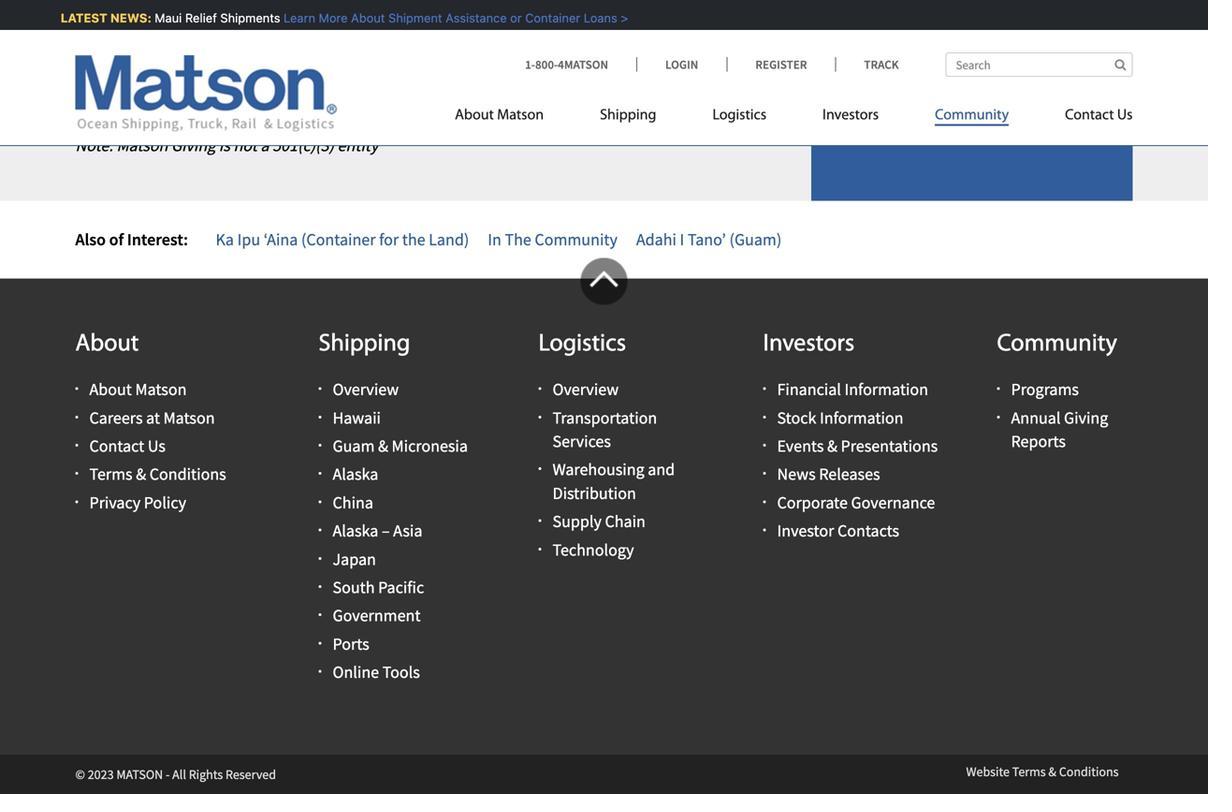 Task type: locate. For each thing, give the bounding box(es) containing it.
2 alaska from the top
[[333, 520, 379, 541]]

terms up privacy on the bottom
[[89, 464, 133, 485]]

giving down shipment
[[383, 62, 427, 83]]

1 horizontal spatial shipping
[[600, 108, 657, 123]]

logistics link
[[685, 99, 795, 137]]

1 vertical spatial about matson link
[[89, 379, 187, 400]]

2 horizontal spatial giving
[[1065, 407, 1109, 428]]

also
[[75, 229, 106, 250]]

0 vertical spatial alaska
[[333, 464, 379, 485]]

1 vertical spatial us
[[148, 435, 166, 457]]

0 horizontal spatial overview link
[[333, 379, 399, 400]]

0 horizontal spatial conditions
[[150, 464, 226, 485]]

about inside about matson careers at matson contact us terms & conditions privacy policy
[[89, 379, 132, 400]]

about matson link up careers at matson link
[[89, 379, 187, 400]]

0 vertical spatial terms
[[89, 464, 133, 485]]

0 vertical spatial conditions
[[150, 464, 226, 485]]

matson inside if you have any questions about the matson giving program, please contact us at giving@matson.com
[[328, 62, 379, 83]]

south
[[333, 577, 375, 598]]

1-800-4matson
[[525, 57, 609, 72]]

at inside if you have any questions about the matson giving program, please contact us at giving@matson.com
[[623, 62, 637, 83]]

0 vertical spatial logistics
[[713, 108, 767, 123]]

the right about
[[301, 62, 324, 83]]

overview inside overview transportation services warehousing and distribution supply chain technology
[[553, 379, 619, 400]]

1 horizontal spatial us
[[1118, 108, 1134, 123]]

track
[[865, 57, 899, 72]]

alaska down guam
[[333, 464, 379, 485]]

shipping up hawaii 'link'
[[319, 332, 411, 357]]

overview link for logistics
[[553, 379, 619, 400]]

& up privacy policy link
[[136, 464, 146, 485]]

1 vertical spatial contact
[[89, 435, 144, 457]]

alaska up japan link
[[333, 520, 379, 541]]

0 vertical spatial community
[[936, 108, 1010, 123]]

information
[[845, 379, 929, 400], [820, 407, 904, 428]]

‐
[[166, 766, 170, 783]]

adahi
[[637, 229, 677, 250]]

1 horizontal spatial terms
[[1013, 763, 1047, 780]]

overview link
[[333, 379, 399, 400], [553, 379, 619, 400]]

1 vertical spatial shipping
[[319, 332, 411, 357]]

about
[[347, 11, 381, 25], [455, 108, 494, 123], [75, 332, 139, 357], [89, 379, 132, 400]]

loans
[[580, 11, 614, 25]]

about inside top menu navigation
[[455, 108, 494, 123]]

overview for transportation
[[553, 379, 619, 400]]

giving down programs link
[[1065, 407, 1109, 428]]

website
[[967, 763, 1010, 780]]

investors inside footer
[[764, 332, 855, 357]]

1 vertical spatial conditions
[[1060, 763, 1119, 780]]

stock
[[778, 407, 817, 428]]

for
[[379, 229, 399, 250]]

search image
[[1116, 59, 1127, 71]]

1 horizontal spatial about matson link
[[455, 99, 572, 137]]

footer
[[0, 258, 1209, 794]]

in the community link
[[488, 229, 618, 250]]

investors inside investors link
[[823, 108, 879, 123]]

pacific
[[378, 577, 424, 598]]

annual
[[1012, 407, 1061, 428]]

about matson careers at matson contact us terms & conditions privacy policy
[[89, 379, 226, 513]]

investors up the financial
[[764, 332, 855, 357]]

0 horizontal spatial overview
[[333, 379, 399, 400]]

or
[[507, 11, 518, 25]]

community up backtop "image"
[[535, 229, 618, 250]]

0 vertical spatial us
[[1118, 108, 1134, 123]]

of
[[109, 229, 124, 250]]

giving@matson.com link
[[75, 89, 220, 110]]

latest news: maui relief shipments learn more about shipment assistance or container loans >
[[57, 11, 625, 25]]

logistics down register "link"
[[713, 108, 767, 123]]

–
[[382, 520, 390, 541]]

0 vertical spatial the
[[301, 62, 324, 83]]

2 vertical spatial giving
[[1065, 407, 1109, 428]]

south pacific link
[[333, 577, 424, 598]]

1 vertical spatial at
[[146, 407, 160, 428]]

community up programs
[[998, 332, 1118, 357]]

matson up careers at matson link
[[135, 379, 187, 400]]

matson for note: matson giving is not a 501(c)(3) entity
[[117, 135, 168, 156]]

overview link for shipping
[[333, 379, 399, 400]]

matson down 'giving@matson.com' at the left top
[[117, 135, 168, 156]]

0 horizontal spatial shipping
[[319, 332, 411, 357]]

giving
[[383, 62, 427, 83], [171, 135, 216, 156], [1065, 407, 1109, 428]]

0 vertical spatial at
[[623, 62, 637, 83]]

©
[[75, 766, 85, 783]]

1 horizontal spatial at
[[623, 62, 637, 83]]

1 horizontal spatial overview link
[[553, 379, 619, 400]]

0 vertical spatial contact us link
[[1038, 99, 1134, 137]]

alaska link
[[333, 464, 379, 485]]

1 horizontal spatial overview
[[553, 379, 619, 400]]

contacts
[[838, 520, 900, 541]]

contact
[[1066, 108, 1115, 123], [89, 435, 144, 457]]

matson down please
[[497, 108, 544, 123]]

note: matson giving is not a 501(c)(3) entity
[[75, 135, 379, 156]]

giving for programs annual giving reports
[[1065, 407, 1109, 428]]

0 horizontal spatial the
[[301, 62, 324, 83]]

us up terms & conditions link at the bottom left of the page
[[148, 435, 166, 457]]

the
[[505, 229, 532, 250]]

programs link
[[1012, 379, 1080, 400]]

information up stock information link
[[845, 379, 929, 400]]

overview up transportation
[[553, 379, 619, 400]]

overview
[[333, 379, 399, 400], [553, 379, 619, 400]]

1 vertical spatial contact us link
[[89, 435, 166, 457]]

us
[[1118, 108, 1134, 123], [148, 435, 166, 457]]

0 horizontal spatial about matson link
[[89, 379, 187, 400]]

matson
[[328, 62, 379, 83], [497, 108, 544, 123], [117, 135, 168, 156], [135, 379, 187, 400], [163, 407, 215, 428]]

logistics down backtop "image"
[[539, 332, 627, 357]]

careers at matson link
[[89, 407, 215, 428]]

government
[[333, 605, 421, 626]]

1 horizontal spatial giving
[[383, 62, 427, 83]]

top menu navigation
[[455, 99, 1134, 137]]

giving inside programs annual giving reports
[[1065, 407, 1109, 428]]

please
[[498, 62, 544, 83]]

1 horizontal spatial the
[[402, 229, 426, 250]]

0 horizontal spatial us
[[148, 435, 166, 457]]

china
[[333, 492, 374, 513]]

transportation
[[553, 407, 658, 428]]

contact us link
[[1038, 99, 1134, 137], [89, 435, 166, 457]]

0 horizontal spatial contact
[[89, 435, 144, 457]]

overview link up transportation
[[553, 379, 619, 400]]

overview inside overview hawaii guam & micronesia alaska china alaska – asia japan south pacific government ports online tools
[[333, 379, 399, 400]]

contact down careers
[[89, 435, 144, 457]]

1 overview link from the left
[[333, 379, 399, 400]]

policy
[[144, 492, 186, 513]]

0 horizontal spatial giving
[[171, 135, 216, 156]]

website terms & conditions link
[[967, 763, 1119, 780]]

blue matson logo with ocean, shipping, truck, rail and logistics written beneath it. image
[[75, 55, 338, 132]]

is
[[219, 135, 230, 156]]

shipping down us
[[600, 108, 657, 123]]

ipu
[[237, 229, 260, 250]]

None search field
[[946, 52, 1134, 77]]

learn more about shipment assistance or container loans > link
[[280, 11, 625, 25]]

the right for on the left of the page
[[402, 229, 426, 250]]

1 alaska from the top
[[333, 464, 379, 485]]

terms right website
[[1013, 763, 1047, 780]]

1 vertical spatial alaska
[[333, 520, 379, 541]]

overview up hawaii 'link'
[[333, 379, 399, 400]]

information up "events & presentations" link
[[820, 407, 904, 428]]

0 vertical spatial contact
[[1066, 108, 1115, 123]]

adahi i tano' (guam) link
[[637, 229, 782, 250]]

1 horizontal spatial logistics
[[713, 108, 767, 123]]

community down search search field
[[936, 108, 1010, 123]]

at right careers
[[146, 407, 160, 428]]

ka
[[216, 229, 234, 250]]

1 vertical spatial the
[[402, 229, 426, 250]]

contact inside about matson careers at matson contact us terms & conditions privacy policy
[[89, 435, 144, 457]]

matson for about matson
[[497, 108, 544, 123]]

matson inside top menu navigation
[[497, 108, 544, 123]]

section
[[789, 0, 1157, 201]]

1-800-4matson link
[[525, 57, 637, 72]]

investors
[[823, 108, 879, 123], [764, 332, 855, 357]]

giving inside if you have any questions about the matson giving program, please contact us at giving@matson.com
[[383, 62, 427, 83]]

matson for about matson careers at matson contact us terms & conditions privacy policy
[[135, 379, 187, 400]]

latest
[[57, 11, 103, 25]]

relief
[[181, 11, 213, 25]]

1 horizontal spatial contact us link
[[1038, 99, 1134, 137]]

about matson link down please
[[455, 99, 572, 137]]

us inside 'contact us' link
[[1118, 108, 1134, 123]]

about for about
[[75, 332, 139, 357]]

governance
[[852, 492, 936, 513]]

0 horizontal spatial terms
[[89, 464, 133, 485]]

investors down 'track' link
[[823, 108, 879, 123]]

contact down search search field
[[1066, 108, 1115, 123]]

community link
[[908, 99, 1038, 137]]

1 overview from the left
[[333, 379, 399, 400]]

ka ipu 'aina (container for the land)
[[216, 229, 469, 250]]

ports link
[[333, 633, 370, 654]]

overview link up hawaii 'link'
[[333, 379, 399, 400]]

community inside top menu navigation
[[936, 108, 1010, 123]]

us
[[604, 62, 620, 83]]

2 overview from the left
[[553, 379, 619, 400]]

maui
[[151, 11, 178, 25]]

0 horizontal spatial at
[[146, 407, 160, 428]]

&
[[378, 435, 389, 457], [828, 435, 838, 457], [136, 464, 146, 485], [1049, 763, 1057, 780]]

investor
[[778, 520, 835, 541]]

events & presentations link
[[778, 435, 938, 457]]

ports
[[333, 633, 370, 654]]

contact inside 'contact us' link
[[1066, 108, 1115, 123]]

2 overview link from the left
[[553, 379, 619, 400]]

overview hawaii guam & micronesia alaska china alaska – asia japan south pacific government ports online tools
[[333, 379, 468, 683]]

corporate
[[778, 492, 848, 513]]

financial information stock information events & presentations news releases corporate governance investor contacts
[[778, 379, 938, 541]]

& right guam
[[378, 435, 389, 457]]

terms
[[89, 464, 133, 485], [1013, 763, 1047, 780]]

contact us link down search image
[[1038, 99, 1134, 137]]

0 vertical spatial about matson link
[[455, 99, 572, 137]]

0 vertical spatial investors
[[823, 108, 879, 123]]

us down search image
[[1118, 108, 1134, 123]]

entity
[[338, 135, 379, 156]]

1 horizontal spatial contact
[[1066, 108, 1115, 123]]

& inside overview hawaii guam & micronesia alaska china alaska – asia japan south pacific government ports online tools
[[378, 435, 389, 457]]

giving left is
[[171, 135, 216, 156]]

1 vertical spatial giving
[[171, 135, 216, 156]]

at right us
[[623, 62, 637, 83]]

contact us link down careers
[[89, 435, 166, 457]]

note:
[[75, 135, 113, 156]]

1 vertical spatial investors
[[764, 332, 855, 357]]

1 vertical spatial logistics
[[539, 332, 627, 357]]

matson down latest news: maui relief shipments learn more about shipment assistance or container loans > at the top of page
[[328, 62, 379, 83]]

& up news releases link
[[828, 435, 838, 457]]

container
[[522, 11, 577, 25]]

login
[[666, 57, 699, 72]]

micronesia
[[392, 435, 468, 457]]

0 vertical spatial shipping
[[600, 108, 657, 123]]

reserved
[[226, 766, 276, 783]]

0 vertical spatial giving
[[383, 62, 427, 83]]

footer containing about
[[0, 258, 1209, 794]]

online tools link
[[333, 662, 420, 683]]



Task type: vqa. For each thing, say whether or not it's contained in the screenshot.
Print on the bottom
no



Task type: describe. For each thing, give the bounding box(es) containing it.
all
[[172, 766, 186, 783]]

about matson link for careers at matson link
[[89, 379, 187, 400]]

register link
[[727, 57, 836, 72]]

0 horizontal spatial contact us link
[[89, 435, 166, 457]]

at inside about matson careers at matson contact us terms & conditions privacy policy
[[146, 407, 160, 428]]

adahi i tano' (guam)
[[637, 229, 782, 250]]

about matson
[[455, 108, 544, 123]]

i
[[680, 229, 685, 250]]

tools
[[383, 662, 420, 683]]

interest:
[[127, 229, 188, 250]]

(container
[[301, 229, 376, 250]]

login link
[[637, 57, 727, 72]]

warehousing and distribution link
[[553, 459, 675, 504]]

privacy policy link
[[89, 492, 186, 513]]

reports
[[1012, 431, 1067, 452]]

not
[[234, 135, 257, 156]]

contact us
[[1066, 108, 1134, 123]]

shipments
[[216, 11, 276, 25]]

japan link
[[333, 549, 376, 570]]

1 vertical spatial information
[[820, 407, 904, 428]]

events
[[778, 435, 824, 457]]

Search search field
[[946, 52, 1134, 77]]

releases
[[820, 464, 881, 485]]

& inside financial information stock information events & presentations news releases corporate governance investor contacts
[[828, 435, 838, 457]]

0 horizontal spatial logistics
[[539, 332, 627, 357]]

>
[[617, 11, 625, 25]]

financial
[[778, 379, 842, 400]]

1 vertical spatial community
[[535, 229, 618, 250]]

1-
[[525, 57, 536, 72]]

presentations
[[841, 435, 938, 457]]

a
[[261, 135, 269, 156]]

investor contacts link
[[778, 520, 900, 541]]

conditions inside about matson careers at matson contact us terms & conditions privacy policy
[[150, 464, 226, 485]]

also of interest:
[[75, 229, 188, 250]]

transportation services link
[[553, 407, 658, 452]]

alaska – asia link
[[333, 520, 423, 541]]

contact
[[547, 62, 600, 83]]

and
[[648, 459, 675, 480]]

distribution
[[553, 483, 637, 504]]

have
[[118, 62, 151, 83]]

giving@matson.com
[[75, 89, 220, 110]]

guam & micronesia link
[[333, 435, 468, 457]]

1 horizontal spatial conditions
[[1060, 763, 1119, 780]]

the inside if you have any questions about the matson giving program, please contact us at giving@matson.com
[[301, 62, 324, 83]]

online
[[333, 662, 379, 683]]

2023 matson
[[88, 766, 163, 783]]

matson up terms & conditions link at the bottom left of the page
[[163, 407, 215, 428]]

overview for hawaii
[[333, 379, 399, 400]]

us inside about matson careers at matson contact us terms & conditions privacy policy
[[148, 435, 166, 457]]

china link
[[333, 492, 374, 513]]

privacy
[[89, 492, 141, 513]]

guam
[[333, 435, 375, 457]]

logistics inside top menu navigation
[[713, 108, 767, 123]]

chain
[[605, 511, 646, 532]]

government link
[[333, 605, 421, 626]]

rights
[[189, 766, 223, 783]]

asia
[[393, 520, 423, 541]]

about for about matson careers at matson contact us terms & conditions privacy policy
[[89, 379, 132, 400]]

terms inside about matson careers at matson contact us terms & conditions privacy policy
[[89, 464, 133, 485]]

hawaii
[[333, 407, 381, 428]]

in the community
[[488, 229, 618, 250]]

shipping link
[[572, 99, 685, 137]]

supply chain link
[[553, 511, 646, 532]]

technology link
[[553, 539, 635, 560]]

in
[[488, 229, 502, 250]]

about
[[256, 62, 298, 83]]

about for about matson
[[455, 108, 494, 123]]

careers
[[89, 407, 143, 428]]

(guam)
[[730, 229, 782, 250]]

4matson
[[558, 57, 609, 72]]

0 vertical spatial information
[[845, 379, 929, 400]]

if you have any questions about the matson giving program, please contact us at giving@matson.com
[[75, 62, 637, 110]]

terms & conditions link
[[89, 464, 226, 485]]

© 2023 matson ‐ all rights reserved
[[75, 766, 276, 783]]

ka ipu 'aina (container for the land) link
[[216, 229, 469, 250]]

& right website
[[1049, 763, 1057, 780]]

giving for note: matson giving is not a 501(c)(3) entity
[[171, 135, 216, 156]]

services
[[553, 431, 611, 452]]

about matson link for shipping link
[[455, 99, 572, 137]]

technology
[[553, 539, 635, 560]]

shipping inside top menu navigation
[[600, 108, 657, 123]]

shipment
[[385, 11, 439, 25]]

1 vertical spatial terms
[[1013, 763, 1047, 780]]

you
[[88, 62, 114, 83]]

programs annual giving reports
[[1012, 379, 1109, 452]]

backtop image
[[581, 258, 628, 305]]

'aina
[[264, 229, 298, 250]]

land)
[[429, 229, 469, 250]]

& inside about matson careers at matson contact us terms & conditions privacy policy
[[136, 464, 146, 485]]

800-
[[536, 57, 558, 72]]

stock information link
[[778, 407, 904, 428]]

news:
[[106, 11, 148, 25]]

2 vertical spatial community
[[998, 332, 1118, 357]]

investors link
[[795, 99, 908, 137]]

assistance
[[442, 11, 503, 25]]

501(c)(3)
[[273, 135, 334, 156]]

questions
[[184, 62, 253, 83]]



